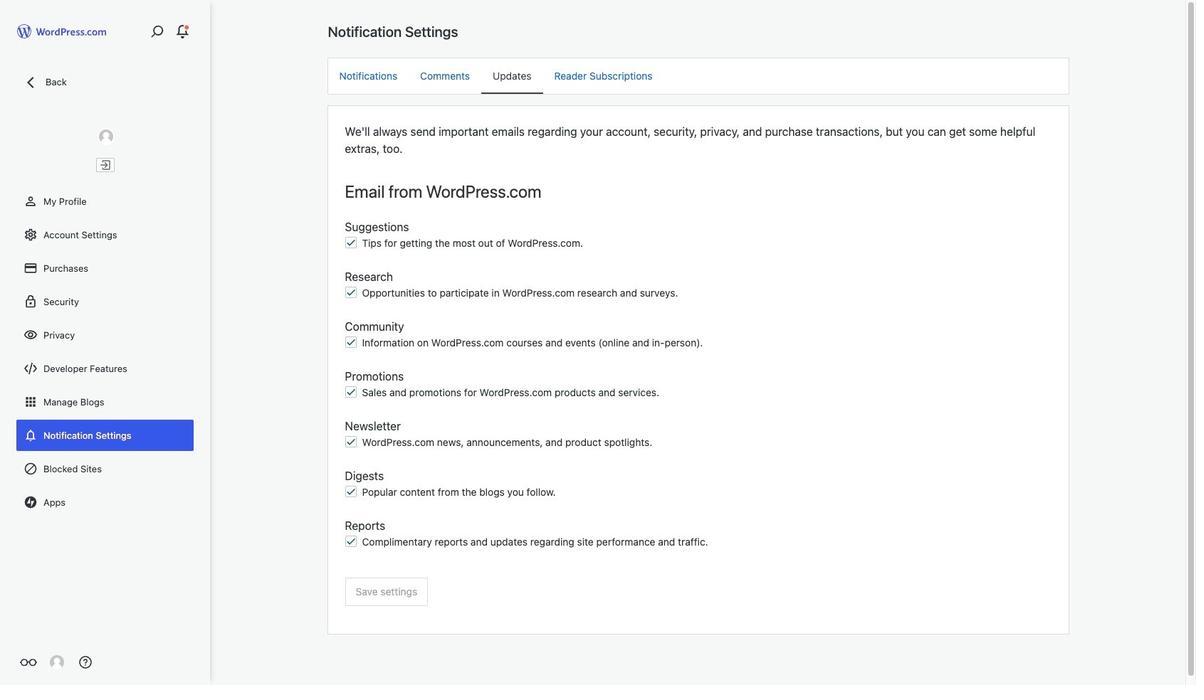 Task type: vqa. For each thing, say whether or not it's contained in the screenshot.
Jetpack
no



Task type: describe. For each thing, give the bounding box(es) containing it.
5 group from the top
[[345, 418, 1051, 454]]

7 group from the top
[[345, 518, 1051, 553]]

ruby anderson image
[[50, 656, 64, 670]]

6 group from the top
[[345, 468, 1051, 503]]

4 group from the top
[[345, 368, 1051, 404]]

3 group from the top
[[345, 318, 1051, 354]]

1 group from the top
[[345, 219, 1051, 254]]

notifications image
[[23, 429, 38, 443]]

visibility image
[[23, 328, 38, 342]]

person image
[[23, 194, 38, 209]]



Task type: locate. For each thing, give the bounding box(es) containing it.
settings image
[[23, 228, 38, 242]]

reader image
[[20, 654, 37, 671]]

main content
[[328, 23, 1068, 634]]

menu
[[328, 58, 1068, 94]]

log out of wordpress.com image
[[99, 159, 111, 172]]

credit_card image
[[23, 261, 38, 276]]

2 group from the top
[[345, 268, 1051, 304]]

None checkbox
[[345, 237, 356, 248], [345, 287, 356, 298], [345, 387, 356, 398], [345, 436, 356, 448], [345, 536, 356, 548], [345, 237, 356, 248], [345, 287, 356, 298], [345, 387, 356, 398], [345, 436, 356, 448], [345, 536, 356, 548]]

block image
[[23, 462, 38, 476]]

group
[[345, 219, 1051, 254], [345, 268, 1051, 304], [345, 318, 1051, 354], [345, 368, 1051, 404], [345, 418, 1051, 454], [345, 468, 1051, 503], [345, 518, 1051, 553]]

None checkbox
[[345, 337, 356, 348], [345, 486, 356, 498], [345, 337, 356, 348], [345, 486, 356, 498]]

ruby anderson image
[[97, 128, 114, 145]]

apps image
[[23, 395, 38, 409]]

lock image
[[23, 295, 38, 309]]



